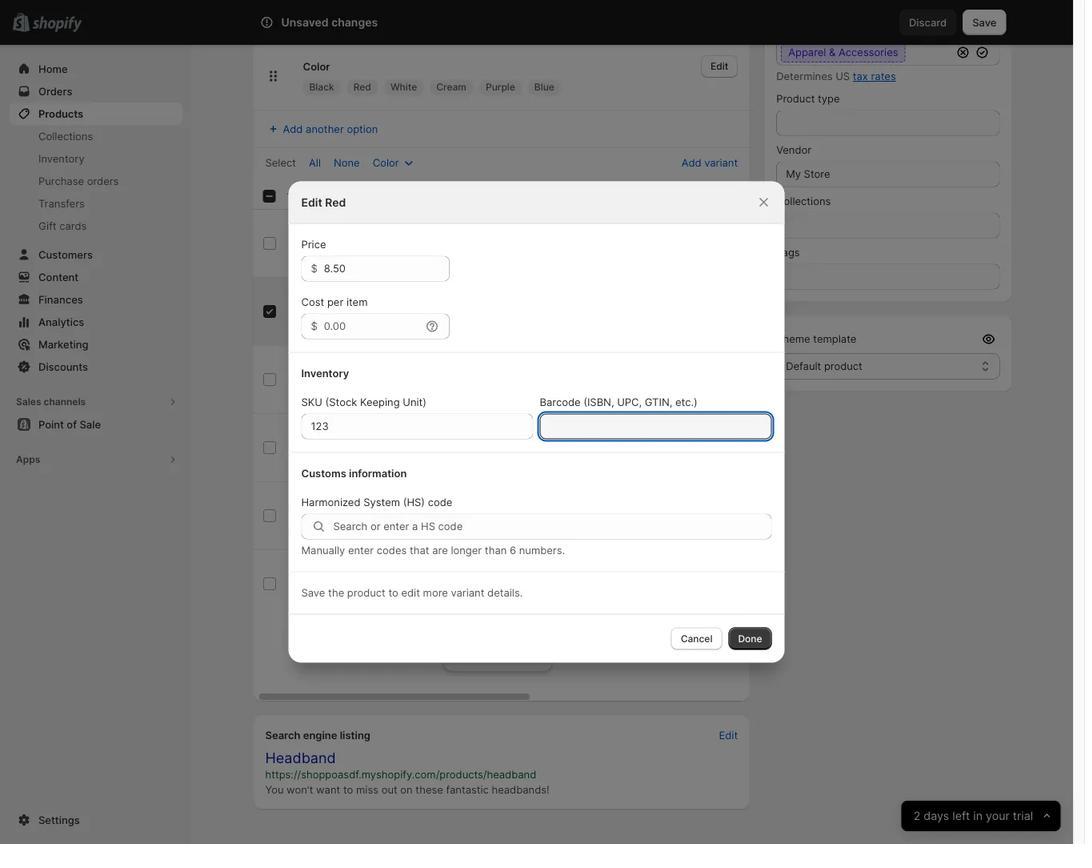 Task type: vqa. For each thing, say whether or not it's contained in the screenshot.
Add
yes



Task type: locate. For each thing, give the bounding box(es) containing it.
$ for price
[[311, 262, 318, 275]]

settings link
[[10, 809, 183, 831]]

barcode
[[540, 396, 581, 408]]

us
[[836, 70, 851, 82]]

edit button
[[698, 436, 735, 458], [698, 504, 735, 526], [710, 724, 748, 746]]

headband https://shoppoasdf.myshopify.com/products/headband you won't want to miss out on these fantastic headbands!
[[265, 749, 550, 796]]

are
[[433, 544, 448, 557]]

the
[[328, 587, 344, 599]]

codes
[[377, 544, 407, 557]]

customs
[[301, 467, 347, 480]]

1 horizontal spatial blue
[[535, 81, 555, 93]]

variant inside edit red 'dialog'
[[451, 587, 485, 599]]

save right discard
[[973, 16, 997, 28]]

gift cards link
[[10, 215, 183, 237]]

red up option
[[354, 81, 371, 93]]

1 vertical spatial blue
[[330, 577, 351, 590]]

1 horizontal spatial to
[[389, 587, 399, 599]]

product inside edit red 'dialog'
[[347, 587, 386, 599]]

option
[[347, 123, 378, 135]]

than
[[485, 544, 507, 557]]

search for search engine listing
[[265, 729, 301, 741]]

options element up customs information
[[330, 441, 362, 454]]

2 options element from the top
[[330, 373, 358, 386]]

sales channels
[[16, 396, 86, 408]]

0 horizontal spatial collections
[[38, 130, 93, 142]]

to left 'miss'
[[343, 783, 353, 796]]

more
[[423, 587, 448, 599]]

0 vertical spatial collections
[[38, 130, 93, 142]]

1 horizontal spatial add
[[682, 156, 702, 169]]

purple down search button
[[486, 81, 516, 93]]

add inside button
[[283, 123, 303, 135]]

0 horizontal spatial cream
[[330, 441, 362, 454]]

inventory inside edit red 'dialog'
[[301, 367, 349, 380]]

tax rates link
[[853, 70, 897, 82]]

3 options element from the top
[[330, 441, 362, 454]]

1 horizontal spatial search
[[331, 16, 365, 28]]

search right unsaved
[[331, 16, 365, 28]]

$ down cost
[[311, 320, 318, 332]]

sku
[[301, 396, 323, 408]]

blue down manually
[[330, 577, 351, 590]]

purple down harmonized
[[330, 509, 361, 522]]

1 horizontal spatial white
[[391, 81, 417, 93]]

1 vertical spatial to
[[343, 783, 353, 796]]

save left the
[[301, 587, 325, 599]]

price
[[301, 238, 326, 251]]

edit
[[402, 587, 420, 599]]

options element
[[330, 305, 349, 318], [330, 373, 358, 386], [330, 441, 362, 454], [330, 509, 361, 522], [330, 577, 351, 590]]

white
[[391, 81, 417, 93], [330, 373, 358, 386]]

save inside edit red 'dialog'
[[301, 587, 325, 599]]

1 vertical spatial red
[[325, 195, 346, 209]]

variant right more
[[451, 587, 485, 599]]

all button
[[299, 151, 331, 174]]

0 horizontal spatial search
[[265, 729, 301, 741]]

edit for edit "button" to the bottom
[[720, 729, 738, 741]]

0 vertical spatial red
[[354, 81, 371, 93]]

2 $ from the top
[[311, 320, 318, 332]]

options element down harmonized
[[330, 509, 361, 522]]

purchase orders
[[38, 175, 119, 187]]

0 horizontal spatial save
[[301, 587, 325, 599]]

to left 'edit'
[[389, 587, 399, 599]]

0 vertical spatial add
[[283, 123, 303, 135]]

options element containing purple
[[330, 509, 361, 522]]

search up headband
[[265, 729, 301, 741]]

inventory up the purchase
[[38, 152, 85, 165]]

0 horizontal spatial add
[[283, 123, 303, 135]]

2 vertical spatial edit button
[[710, 724, 748, 746]]

1 vertical spatial save
[[301, 587, 325, 599]]

1 vertical spatial add
[[682, 156, 702, 169]]

cost per item
[[301, 296, 368, 308]]

product right the
[[347, 587, 386, 599]]

0 vertical spatial $
[[311, 262, 318, 275]]

unit)
[[403, 396, 427, 408]]

add
[[283, 123, 303, 135], [682, 156, 702, 169]]

0 vertical spatial white
[[391, 81, 417, 93]]

1 vertical spatial search
[[265, 729, 301, 741]]

type
[[818, 92, 840, 105]]

search for search
[[331, 16, 365, 28]]

to inside headband https://shoppoasdf.myshopify.com/products/headband you won't want to miss out on these fantastic headbands!
[[343, 783, 353, 796]]

$ down price
[[311, 262, 318, 275]]

red down none button
[[325, 195, 346, 209]]

black right price
[[330, 237, 356, 249]]

changes
[[332, 16, 378, 29]]

product down "template"
[[825, 360, 863, 372]]

details.
[[488, 587, 523, 599]]

blue down search button
[[535, 81, 555, 93]]

collections link
[[10, 125, 183, 147]]

save for save the product to edit more variant details.
[[301, 587, 325, 599]]

to inside edit red 'dialog'
[[389, 587, 399, 599]]

tax
[[853, 70, 869, 82]]

that
[[410, 544, 430, 557]]

collections down vendor
[[777, 195, 831, 207]]

0 vertical spatial cream
[[437, 81, 467, 93]]

variant
[[705, 156, 738, 169], [451, 587, 485, 599]]

Cost per item text field
[[324, 314, 421, 339]]

harmonized
[[301, 496, 361, 508]]

1 vertical spatial $
[[311, 320, 318, 332]]

1 vertical spatial purple
[[330, 509, 361, 522]]

add another option button
[[256, 118, 388, 140]]

Harmonized System (HS) code text field
[[334, 514, 772, 539]]

0 vertical spatial search
[[331, 16, 365, 28]]

options element up the (stock
[[330, 373, 358, 386]]

edit
[[301, 195, 323, 209], [708, 441, 726, 453], [708, 509, 726, 521], [720, 729, 738, 741]]

cream
[[437, 81, 467, 93], [330, 441, 362, 454]]

product type
[[777, 92, 840, 105]]

black
[[310, 81, 334, 93], [330, 237, 356, 249]]

template
[[814, 333, 857, 345]]

options element right cost
[[330, 305, 349, 318]]

sku (stock keeping unit)
[[301, 396, 427, 408]]

1 vertical spatial edit button
[[698, 504, 735, 526]]

5 options element from the top
[[330, 577, 351, 590]]

1 vertical spatial black
[[330, 237, 356, 249]]

save inside button
[[973, 16, 997, 28]]

you
[[265, 783, 284, 796]]

4 options element from the top
[[330, 509, 361, 522]]

manually
[[301, 544, 345, 557]]

inventory up 'sku' at the left top
[[301, 367, 349, 380]]

(stock
[[326, 396, 357, 408]]

headbands!
[[492, 783, 550, 796]]

cost
[[301, 296, 325, 308]]

0 vertical spatial to
[[389, 587, 399, 599]]

engine
[[303, 729, 337, 741]]

system
[[364, 496, 400, 508]]

black down color
[[310, 81, 334, 93]]

on
[[401, 783, 413, 796]]

1 horizontal spatial save
[[973, 16, 997, 28]]

collections down the products
[[38, 130, 93, 142]]

1 vertical spatial variant
[[451, 587, 485, 599]]

home
[[38, 62, 68, 75]]

0 horizontal spatial product
[[347, 587, 386, 599]]

1 vertical spatial product
[[347, 587, 386, 599]]

(isbn,
[[584, 396, 615, 408]]

0 vertical spatial purple
[[486, 81, 516, 93]]

1 options element from the top
[[330, 305, 349, 318]]

0 horizontal spatial variant
[[451, 587, 485, 599]]

red right cost
[[330, 305, 349, 318]]

customs information
[[301, 467, 407, 480]]

options element down manually
[[330, 577, 351, 590]]

0 vertical spatial inventory
[[38, 152, 85, 165]]

inventory
[[38, 152, 85, 165], [301, 367, 349, 380]]

1 vertical spatial cream
[[330, 441, 362, 454]]

save button
[[964, 10, 1007, 35]]

to
[[389, 587, 399, 599], [343, 783, 353, 796]]

add for add another option
[[283, 123, 303, 135]]

1 vertical spatial white
[[330, 373, 358, 386]]

red inside 'dialog'
[[325, 195, 346, 209]]

search inside button
[[331, 16, 365, 28]]

add inside button
[[682, 156, 702, 169]]

variant left vendor
[[705, 156, 738, 169]]

code
[[428, 496, 453, 508]]

0 vertical spatial blue
[[535, 81, 555, 93]]

0 horizontal spatial blue
[[330, 577, 351, 590]]

SKU (Stock Keeping Unit) text field
[[301, 414, 534, 439]]

blue
[[535, 81, 555, 93], [330, 577, 351, 590]]

1 horizontal spatial inventory
[[301, 367, 349, 380]]

1 $ from the top
[[311, 262, 318, 275]]

save
[[973, 16, 997, 28], [301, 587, 325, 599]]

1 horizontal spatial variant
[[705, 156, 738, 169]]

1 horizontal spatial cream
[[437, 81, 467, 93]]

0 vertical spatial save
[[973, 16, 997, 28]]

1 vertical spatial collections
[[777, 195, 831, 207]]

1 horizontal spatial collections
[[777, 195, 831, 207]]

gift
[[38, 219, 57, 232]]

1 horizontal spatial product
[[825, 360, 863, 372]]

discard button
[[900, 10, 957, 35]]

apps
[[16, 454, 40, 465]]

0 vertical spatial edit button
[[698, 436, 735, 458]]

0 horizontal spatial white
[[330, 373, 358, 386]]

keeping
[[360, 396, 400, 408]]

0 horizontal spatial to
[[343, 783, 353, 796]]

$ for cost per item
[[311, 320, 318, 332]]

options element containing cream
[[330, 441, 362, 454]]

1 vertical spatial inventory
[[301, 367, 349, 380]]

0 vertical spatial variant
[[705, 156, 738, 169]]

red
[[354, 81, 371, 93], [325, 195, 346, 209], [330, 305, 349, 318]]

options element containing blue
[[330, 577, 351, 590]]

0 horizontal spatial inventory
[[38, 152, 85, 165]]

transfers
[[38, 197, 85, 209]]

headband
[[265, 749, 336, 767]]

0 vertical spatial product
[[825, 360, 863, 372]]



Task type: describe. For each thing, give the bounding box(es) containing it.
products link
[[10, 102, 183, 125]]

determines us tax rates
[[777, 70, 897, 82]]

(hs)
[[403, 496, 425, 508]]

done
[[739, 633, 763, 644]]

these
[[416, 783, 444, 796]]

all
[[309, 156, 321, 169]]

home link
[[10, 58, 183, 80]]

2 vertical spatial red
[[330, 305, 349, 318]]

edit button for purple
[[698, 504, 735, 526]]

0 vertical spatial black
[[310, 81, 334, 93]]

theme template
[[777, 333, 857, 345]]

sales channels button
[[10, 391, 183, 413]]

fantastic
[[446, 783, 489, 796]]

listing
[[340, 729, 371, 741]]

another
[[306, 123, 344, 135]]

variants
[[265, 28, 307, 40]]

add for add variant
[[682, 156, 702, 169]]

numbers.
[[519, 544, 565, 557]]

manually enter codes that are longer than 6 numbers.
[[301, 544, 565, 557]]

orders
[[87, 175, 119, 187]]

default
[[786, 360, 822, 372]]

cards
[[59, 219, 87, 232]]

gift cards
[[38, 219, 87, 232]]

done button
[[729, 627, 772, 650]]

cancel
[[681, 633, 713, 644]]

per
[[327, 296, 344, 308]]

save for save
[[973, 16, 997, 28]]

theme
[[777, 333, 811, 345]]

out
[[382, 783, 398, 796]]

enter
[[348, 544, 374, 557]]

none
[[334, 156, 360, 169]]

information
[[349, 467, 407, 480]]

1 horizontal spatial purple
[[486, 81, 516, 93]]

Price text field
[[324, 256, 450, 281]]

https://shoppoasdf.myshopify.com/products/headband
[[265, 768, 537, 780]]

upc,
[[618, 396, 642, 408]]

barcode (isbn, upc, gtin, etc.)
[[540, 396, 698, 408]]

variant inside button
[[705, 156, 738, 169]]

tags
[[777, 246, 800, 259]]

none button
[[324, 151, 370, 174]]

discounts
[[38, 360, 88, 373]]

options element containing white
[[330, 373, 358, 386]]

channels
[[44, 396, 86, 408]]

select
[[265, 156, 296, 169]]

color
[[303, 60, 330, 72]]

edit for cream edit "button"
[[708, 441, 726, 453]]

edit inside 'dialog'
[[301, 195, 323, 209]]

product
[[777, 92, 816, 105]]

6
[[510, 544, 517, 557]]

purchase
[[38, 175, 84, 187]]

edit button for cream
[[698, 436, 735, 458]]

unsaved changes
[[281, 16, 378, 29]]

won't
[[287, 783, 313, 796]]

transfers link
[[10, 192, 183, 215]]

item
[[347, 296, 368, 308]]

search button
[[305, 10, 769, 35]]

Barcode (ISBN, UPC, GTIN, etc.) text field
[[540, 414, 772, 439]]

add variant button
[[672, 149, 748, 176]]

default product
[[786, 360, 863, 372]]

0 horizontal spatial purple
[[330, 509, 361, 522]]

etc.)
[[676, 396, 698, 408]]

edit red
[[301, 195, 346, 209]]

unsaved
[[281, 16, 329, 29]]

discounts link
[[10, 356, 183, 378]]

add variant
[[682, 156, 738, 169]]

shopify image
[[32, 16, 82, 32]]

rates
[[872, 70, 897, 82]]

miss
[[356, 783, 379, 796]]

gtin,
[[645, 396, 673, 408]]

edit for purple edit "button"
[[708, 509, 726, 521]]

vendor
[[777, 144, 812, 156]]

purchase orders link
[[10, 170, 183, 192]]

save the product to edit more variant details.
[[301, 587, 523, 599]]

apps button
[[10, 448, 183, 471]]

products
[[38, 107, 83, 120]]

cancel button
[[672, 627, 723, 650]]

discard
[[910, 16, 948, 28]]

edit red dialog
[[0, 181, 1074, 663]]

longer
[[451, 544, 482, 557]]

options element containing red
[[330, 305, 349, 318]]

add another option
[[283, 123, 378, 135]]

sales
[[16, 396, 41, 408]]

want
[[316, 783, 341, 796]]

determines
[[777, 70, 833, 82]]



